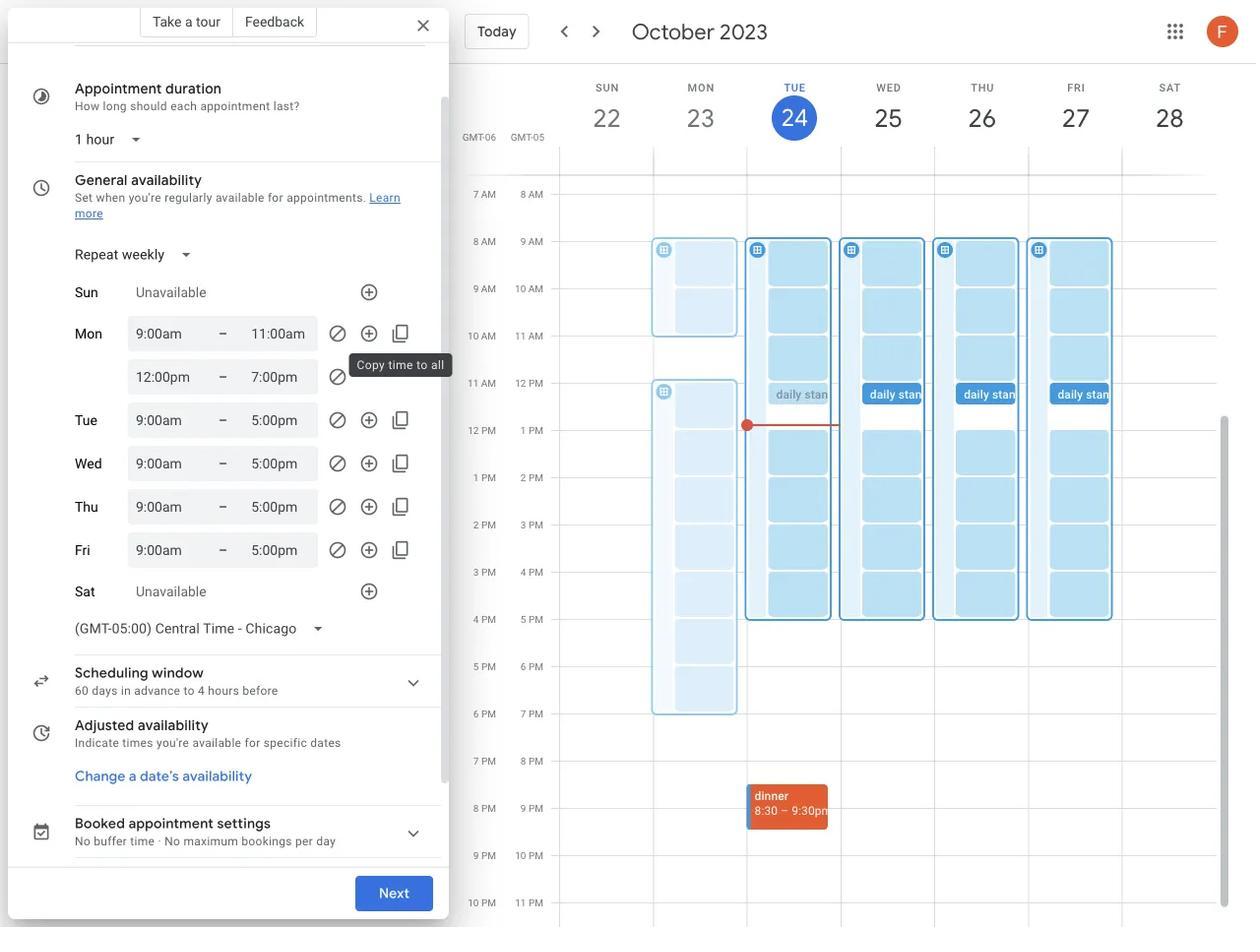 Task type: locate. For each thing, give the bounding box(es) containing it.
start time on mondays text field for 1st end time on mondays "text field" from the bottom
[[136, 365, 195, 389]]

1 horizontal spatial gmt-
[[511, 131, 533, 143]]

0 vertical spatial 12
[[515, 378, 526, 389]]

6
[[521, 661, 526, 673], [473, 708, 479, 720]]

up
[[839, 388, 852, 402], [933, 388, 946, 402], [1026, 388, 1040, 402], [1120, 388, 1134, 402]]

take a tour
[[152, 13, 220, 30]]

1 vertical spatial 2
[[473, 519, 479, 531]]

0 horizontal spatial gmt-
[[462, 131, 485, 143]]

unavailable for sat
[[136, 583, 206, 600]]

appointment up ·
[[129, 815, 214, 833]]

2 daily from the left
[[870, 388, 895, 402]]

1 horizontal spatial a
[[185, 13, 192, 30]]

1 horizontal spatial mon
[[688, 81, 715, 94]]

0 vertical spatial 10 pm
[[515, 850, 543, 862]]

26
[[967, 102, 995, 134]]

2 pm
[[521, 472, 543, 484], [473, 519, 496, 531]]

6 pm
[[521, 661, 543, 673], [473, 708, 496, 720]]

settings
[[217, 815, 271, 833]]

4 up from the left
[[1120, 388, 1134, 402]]

grid
[[457, 64, 1232, 927]]

no down "booked"
[[75, 835, 91, 849]]

0 vertical spatial 7 pm
[[521, 708, 543, 720]]

0 vertical spatial 11 am
[[515, 330, 543, 342]]

End time on Mondays text field
[[251, 322, 310, 346], [251, 365, 310, 389]]

mon 23
[[685, 81, 715, 134]]

tue inside tue 24
[[784, 81, 806, 94]]

gmt- for 05
[[511, 131, 533, 143]]

pm
[[529, 378, 543, 389], [481, 425, 496, 437], [529, 425, 543, 437], [481, 472, 496, 484], [529, 472, 543, 484], [481, 519, 496, 531], [529, 519, 543, 531], [481, 567, 496, 578], [529, 567, 543, 578], [481, 614, 496, 626], [529, 614, 543, 626], [481, 661, 496, 673], [529, 661, 543, 673], [481, 708, 496, 720], [529, 708, 543, 720], [481, 756, 496, 767], [529, 756, 543, 767], [481, 803, 496, 815], [529, 803, 543, 815], [481, 850, 496, 862], [529, 850, 543, 862], [481, 897, 496, 909], [529, 897, 543, 909]]

wed up wednesday, october 25 "element"
[[876, 81, 901, 94]]

4 daily stand-up from the left
[[1058, 388, 1134, 402]]

1 vertical spatial 1
[[473, 472, 479, 484]]

1 vertical spatial 12 pm
[[468, 425, 496, 437]]

october
[[632, 18, 715, 45]]

sat up 'saturday, october 28' element
[[1159, 81, 1181, 94]]

2 end time on mondays text field from the top
[[251, 365, 310, 389]]

4 daily from the left
[[1058, 388, 1083, 402]]

2
[[521, 472, 526, 484], [473, 519, 479, 531]]

0 vertical spatial 3
[[521, 519, 526, 531]]

9
[[520, 236, 526, 248], [473, 283, 479, 295], [521, 803, 526, 815], [473, 850, 479, 862]]

for left specific
[[245, 736, 260, 750]]

1 horizontal spatial 5 pm
[[521, 614, 543, 626]]

1 horizontal spatial 9 am
[[520, 236, 543, 248]]

sat
[[1159, 81, 1181, 94], [75, 583, 95, 600]]

unavailable for sun
[[136, 284, 206, 300]]

3 daily from the left
[[964, 388, 989, 402]]

gmt- left the 'gmt-05'
[[462, 131, 485, 143]]

a left date's at the left of page
[[129, 768, 137, 786]]

Start time on Thursdays text field
[[136, 495, 195, 519]]

1 vertical spatial 8 am
[[473, 236, 496, 248]]

sun inside sun 22
[[596, 81, 619, 94]]

mon inside mon 23
[[688, 81, 715, 94]]

fri left 'start time on fridays' 'text field'
[[75, 542, 90, 558]]

0 horizontal spatial for
[[245, 736, 260, 750]]

0 horizontal spatial mon
[[75, 326, 102, 342]]

daily for 3rd daily stand-up button
[[964, 388, 989, 402]]

per
[[295, 835, 313, 849]]

a
[[185, 13, 192, 30], [129, 768, 137, 786]]

1 horizontal spatial 11 am
[[515, 330, 543, 342]]

to down the window
[[184, 684, 195, 698]]

sat up scheduling
[[75, 583, 95, 600]]

0 horizontal spatial 4
[[198, 684, 205, 698]]

sun up sunday, october 22 element
[[596, 81, 619, 94]]

change a date's availability
[[75, 768, 252, 786]]

mon
[[688, 81, 715, 94], [75, 326, 102, 342]]

daily
[[776, 388, 802, 402], [870, 388, 895, 402], [964, 388, 989, 402], [1058, 388, 1083, 402]]

0 horizontal spatial 9 pm
[[473, 850, 496, 862]]

8
[[520, 189, 526, 200], [473, 236, 479, 248], [521, 756, 526, 767], [473, 803, 479, 815]]

– inside dinner 8:30 – 9:30pm
[[781, 804, 789, 818]]

fri
[[1067, 81, 1085, 94], [75, 542, 90, 558]]

2 up from the left
[[933, 388, 946, 402]]

gmt-
[[462, 131, 485, 143], [511, 131, 533, 143]]

1 horizontal spatial thu
[[971, 81, 994, 94]]

7
[[473, 189, 479, 200], [521, 708, 526, 720], [473, 756, 479, 767]]

– for fri
[[219, 542, 228, 558]]

10 am
[[515, 283, 543, 295], [468, 330, 496, 342]]

0 horizontal spatial 10 pm
[[468, 897, 496, 909]]

1 end time on mondays text field from the top
[[251, 322, 310, 346]]

0 horizontal spatial 9 am
[[473, 283, 496, 295]]

booked
[[75, 815, 125, 833]]

0 horizontal spatial 12
[[468, 425, 479, 437]]

time right copy
[[388, 358, 413, 372]]

4 pm
[[521, 567, 543, 578], [473, 614, 496, 626]]

gmt- right the 06 on the top of page
[[511, 131, 533, 143]]

2 vertical spatial availability
[[182, 768, 252, 786]]

0 vertical spatial appointment
[[200, 99, 270, 113]]

next button
[[355, 870, 433, 917]]

27
[[1061, 102, 1089, 134]]

1 vertical spatial 11 am
[[468, 378, 496, 389]]

wed left start time on wednesdays text box
[[75, 456, 102, 472]]

0 vertical spatial 9 pm
[[521, 803, 543, 815]]

1 no from the left
[[75, 835, 91, 849]]

booked appointment settings no buffer time · no maximum bookings per day
[[75, 815, 336, 849]]

0 vertical spatial 5
[[521, 614, 526, 626]]

1 vertical spatial 7 pm
[[473, 756, 496, 767]]

daily stand-up
[[776, 388, 852, 402], [870, 388, 946, 402], [964, 388, 1040, 402], [1058, 388, 1134, 402]]

no
[[75, 835, 91, 849], [165, 835, 180, 849]]

tue up 24
[[784, 81, 806, 94]]

sun 22
[[592, 81, 620, 134]]

learn more
[[75, 191, 401, 220]]

mon for mon 23
[[688, 81, 715, 94]]

1 vertical spatial 9 pm
[[473, 850, 496, 862]]

tue for tue
[[75, 412, 97, 428]]

9 am
[[520, 236, 543, 248], [473, 283, 496, 295]]

available right regularly
[[215, 191, 264, 205]]

time inside booked appointment settings no buffer time · no maximum bookings per day
[[130, 835, 155, 849]]

change a date's availability button
[[67, 759, 260, 794]]

4 daily stand-up button from the left
[[1050, 383, 1170, 405]]

1 horizontal spatial 6 pm
[[521, 661, 543, 673]]

0 horizontal spatial no
[[75, 835, 91, 849]]

0 vertical spatial 6 pm
[[521, 661, 543, 673]]

a for take
[[185, 13, 192, 30]]

for
[[268, 191, 283, 205], [245, 736, 260, 750]]

availability down adjusted availability indicate times you're available for specific dates
[[182, 768, 252, 786]]

time left ·
[[130, 835, 155, 849]]

1 horizontal spatial wed
[[876, 81, 901, 94]]

0 vertical spatial 4 pm
[[521, 567, 543, 578]]

availability down advance
[[138, 717, 209, 734]]

5
[[521, 614, 526, 626], [473, 661, 479, 673]]

11 pm
[[515, 897, 543, 909]]

1 vertical spatial sat
[[75, 583, 95, 600]]

grid containing 22
[[457, 64, 1232, 927]]

1 start time on mondays text field from the top
[[136, 322, 195, 346]]

tue left start time on tuesdays "text box" on the left of the page
[[75, 412, 97, 428]]

0 horizontal spatial 3
[[473, 567, 479, 578]]

time
[[388, 358, 413, 372], [130, 835, 155, 849]]

unavailable down regularly
[[136, 284, 206, 300]]

for left appointments.
[[268, 191, 283, 205]]

1 vertical spatial 8 pm
[[473, 803, 496, 815]]

how
[[75, 99, 100, 113]]

8 am
[[520, 189, 543, 200], [473, 236, 496, 248]]

1 up from the left
[[839, 388, 852, 402]]

1 vertical spatial tue
[[75, 412, 97, 428]]

gmt-05
[[511, 131, 544, 143]]

window
[[152, 664, 204, 682]]

1 horizontal spatial time
[[388, 358, 413, 372]]

1 unavailable from the top
[[136, 284, 206, 300]]

1 vertical spatial fri
[[75, 542, 90, 558]]

0 vertical spatial 10 am
[[515, 283, 543, 295]]

to left all
[[417, 358, 428, 372]]

1 horizontal spatial 9 pm
[[521, 803, 543, 815]]

0 vertical spatial you're
[[129, 191, 161, 205]]

a left tour
[[185, 13, 192, 30]]

1 horizontal spatial 12
[[515, 378, 526, 389]]

you're up change a date's availability button
[[156, 736, 189, 750]]

0 vertical spatial 12 pm
[[515, 378, 543, 389]]

23 column header
[[653, 64, 748, 175]]

1 horizontal spatial 7 pm
[[521, 708, 543, 720]]

2 daily stand-up button from the left
[[862, 383, 982, 405]]

1 vertical spatial 4 pm
[[473, 614, 496, 626]]

take a tour button
[[140, 6, 233, 37]]

availability inside adjusted availability indicate times you're available for specific dates
[[138, 717, 209, 734]]

1 vertical spatial 3 pm
[[473, 567, 496, 578]]

thu left start time on thursdays text field on the bottom left
[[75, 499, 98, 515]]

sat inside sat 28
[[1159, 81, 1181, 94]]

– for tue
[[219, 412, 228, 428]]

thu
[[971, 81, 994, 94], [75, 499, 98, 515]]

0 vertical spatial 5 pm
[[521, 614, 543, 626]]

thu up the thursday, october 26 element
[[971, 81, 994, 94]]

dates
[[310, 736, 341, 750]]

appointment
[[200, 99, 270, 113], [129, 815, 214, 833]]

12
[[515, 378, 526, 389], [468, 425, 479, 437]]

1 daily from the left
[[776, 388, 802, 402]]

Start time on Wednesdays text field
[[136, 452, 195, 475]]

Add title text field
[[75, 15, 425, 44]]

gmt- for 06
[[462, 131, 485, 143]]

27 column header
[[1028, 64, 1123, 175]]

2 start time on mondays text field from the top
[[136, 365, 195, 389]]

0 vertical spatial thu
[[971, 81, 994, 94]]

5 pm
[[521, 614, 543, 626], [473, 661, 496, 673]]

you're inside adjusted availability indicate times you're available for specific dates
[[156, 736, 189, 750]]

date's
[[140, 768, 179, 786]]

0 horizontal spatial 2 pm
[[473, 519, 496, 531]]

– for mon
[[219, 325, 228, 342]]

0 vertical spatial 8 am
[[520, 189, 543, 200]]

0 horizontal spatial 8 am
[[473, 236, 496, 248]]

0 vertical spatial sun
[[596, 81, 619, 94]]

available
[[215, 191, 264, 205], [192, 736, 241, 750]]

unavailable
[[136, 284, 206, 300], [136, 583, 206, 600]]

1
[[521, 425, 526, 437], [473, 472, 479, 484]]

sun down more in the left top of the page
[[75, 284, 98, 300]]

3 up from the left
[[1026, 388, 1040, 402]]

1 horizontal spatial 3 pm
[[521, 519, 543, 531]]

1 horizontal spatial sun
[[596, 81, 619, 94]]

set
[[75, 191, 93, 205]]

wed inside wed 25
[[876, 81, 901, 94]]

0 horizontal spatial to
[[184, 684, 195, 698]]

0 vertical spatial 6
[[521, 661, 526, 673]]

1 vertical spatial wed
[[75, 456, 102, 472]]

availability up regularly
[[131, 171, 202, 189]]

1 daily stand-up from the left
[[776, 388, 852, 402]]

appointment down duration
[[200, 99, 270, 113]]

bookings
[[242, 835, 292, 849]]

unavailable down 'start time on fridays' 'text field'
[[136, 583, 206, 600]]

daily for 1st daily stand-up button from right
[[1058, 388, 1083, 402]]

1 horizontal spatial fri
[[1067, 81, 1085, 94]]

1 vertical spatial a
[[129, 768, 137, 786]]

2 vertical spatial 4
[[198, 684, 205, 698]]

advance
[[134, 684, 180, 698]]

1 horizontal spatial 10 am
[[515, 283, 543, 295]]

0 vertical spatial tue
[[784, 81, 806, 94]]

1 vertical spatial sun
[[75, 284, 98, 300]]

8 am down '7 am'
[[473, 236, 496, 248]]

specific
[[264, 736, 307, 750]]

1 gmt- from the left
[[462, 131, 485, 143]]

0 vertical spatial mon
[[688, 81, 715, 94]]

1 vertical spatial 12
[[468, 425, 479, 437]]

1 vertical spatial 6 pm
[[473, 708, 496, 720]]

1 vertical spatial start time on mondays text field
[[136, 365, 195, 389]]

End time on Tuesdays text field
[[251, 409, 310, 432]]

1 vertical spatial available
[[192, 736, 241, 750]]

you're down general availability
[[129, 191, 161, 205]]

9 pm
[[521, 803, 543, 815], [473, 850, 496, 862]]

22 column header
[[559, 64, 654, 175]]

available down hours
[[192, 736, 241, 750]]

fri for fri 27
[[1067, 81, 1085, 94]]

daily for second daily stand-up button from left
[[870, 388, 895, 402]]

appointment inside appointment duration how long should each appointment last?
[[200, 99, 270, 113]]

thu inside thu 26
[[971, 81, 994, 94]]

1 horizontal spatial to
[[417, 358, 428, 372]]

sat for sat
[[75, 583, 95, 600]]

set when you're regularly available for appointments.
[[75, 191, 366, 205]]

feedback button
[[233, 6, 317, 37]]

8 am right '7 am'
[[520, 189, 543, 200]]

End time on Thursdays text field
[[251, 495, 310, 519]]

am
[[481, 189, 496, 200], [528, 189, 543, 200], [481, 236, 496, 248], [528, 236, 543, 248], [481, 283, 496, 295], [528, 283, 543, 295], [481, 330, 496, 342], [528, 330, 543, 342], [481, 378, 496, 389]]

no right ·
[[165, 835, 180, 849]]

daily stand-up button
[[768, 383, 889, 405], [862, 383, 982, 405], [956, 383, 1076, 405], [1050, 383, 1170, 405]]

sunday, october 22 element
[[584, 95, 630, 141]]

11 am
[[515, 330, 543, 342], [468, 378, 496, 389]]

1 horizontal spatial for
[[268, 191, 283, 205]]

1 vertical spatial 5 pm
[[473, 661, 496, 673]]

0 horizontal spatial 5 pm
[[473, 661, 496, 673]]

appointment
[[75, 80, 162, 97]]

3 daily stand-up from the left
[[964, 388, 1040, 402]]

1 vertical spatial 4
[[473, 614, 479, 626]]

3 daily stand-up button from the left
[[956, 383, 1076, 405]]

0 horizontal spatial thu
[[75, 499, 98, 515]]

Start time on Mondays text field
[[136, 322, 195, 346], [136, 365, 195, 389]]

None field
[[67, 122, 158, 157], [67, 237, 208, 273], [67, 611, 340, 647], [67, 122, 158, 157], [67, 237, 208, 273], [67, 611, 340, 647]]

0 vertical spatial time
[[388, 358, 413, 372]]

12 pm
[[515, 378, 543, 389], [468, 425, 496, 437]]

fri up the friday, october 27 element
[[1067, 81, 1085, 94]]

saturday, october 28 element
[[1147, 95, 1192, 141]]

1 vertical spatial 11
[[468, 378, 479, 389]]

available inside adjusted availability indicate times you're available for specific dates
[[192, 736, 241, 750]]

2 unavailable from the top
[[136, 583, 206, 600]]

10 pm left 11 pm
[[468, 897, 496, 909]]

1 horizontal spatial no
[[165, 835, 180, 849]]

2 gmt- from the left
[[511, 131, 533, 143]]

0 vertical spatial fri
[[1067, 81, 1085, 94]]

fri inside fri 27
[[1067, 81, 1085, 94]]

monday, october 23 element
[[678, 95, 723, 141]]

10 pm up 11 pm
[[515, 850, 543, 862]]



Task type: describe. For each thing, give the bounding box(es) containing it.
friday, october 27 element
[[1053, 95, 1099, 141]]

22
[[592, 102, 620, 134]]

thu for thu
[[75, 499, 98, 515]]

– for wed
[[219, 455, 228, 472]]

maximum
[[184, 835, 238, 849]]

general
[[75, 171, 128, 189]]

all
[[431, 358, 445, 372]]

0 vertical spatial 3 pm
[[521, 519, 543, 531]]

sun for sun 22
[[596, 81, 619, 94]]

0 horizontal spatial 1 pm
[[473, 472, 496, 484]]

1 horizontal spatial 10 pm
[[515, 850, 543, 862]]

2 no from the left
[[165, 835, 180, 849]]

last?
[[273, 99, 300, 113]]

dinner
[[755, 789, 789, 803]]

1 horizontal spatial 2 pm
[[521, 472, 543, 484]]

28
[[1154, 102, 1183, 134]]

tue for tue 24
[[784, 81, 806, 94]]

when
[[96, 191, 125, 205]]

1 daily stand-up button from the left
[[768, 383, 889, 405]]

availability for adjusted
[[138, 717, 209, 734]]

1 horizontal spatial 8 pm
[[521, 756, 543, 767]]

adjusted
[[75, 717, 134, 734]]

change
[[75, 768, 126, 786]]

1 vertical spatial 3
[[473, 567, 479, 578]]

october 2023
[[632, 18, 768, 45]]

dinner 8:30 – 9:30pm
[[755, 789, 832, 818]]

tue 24
[[780, 81, 807, 133]]

indicate
[[75, 736, 119, 750]]

each
[[170, 99, 197, 113]]

1 horizontal spatial 3
[[521, 519, 526, 531]]

1 horizontal spatial 1
[[521, 425, 526, 437]]

06
[[485, 131, 496, 143]]

0 vertical spatial 7
[[473, 189, 479, 200]]

today button
[[465, 8, 529, 55]]

28 column header
[[1122, 64, 1217, 175]]

sat 28
[[1154, 81, 1183, 134]]

appointment duration how long should each appointment last?
[[75, 80, 300, 113]]

fri for fri
[[75, 542, 90, 558]]

thu for thu 26
[[971, 81, 994, 94]]

wed for wed 25
[[876, 81, 901, 94]]

1 vertical spatial 10 pm
[[468, 897, 496, 909]]

wed 25
[[873, 81, 901, 134]]

learn more link
[[75, 191, 401, 220]]

0 vertical spatial 1 pm
[[521, 425, 543, 437]]

4 stand- from the left
[[1086, 388, 1120, 402]]

next
[[379, 885, 409, 903]]

thursday, october 26 element
[[960, 95, 1005, 141]]

daily for fourth daily stand-up button from the right
[[776, 388, 802, 402]]

availability inside button
[[182, 768, 252, 786]]

sun for sun
[[75, 284, 98, 300]]

long
[[103, 99, 127, 113]]

start time on mondays text field for second end time on mondays "text field" from the bottom of the page
[[136, 322, 195, 346]]

1 vertical spatial 2 pm
[[473, 519, 496, 531]]

times
[[122, 736, 153, 750]]

0 horizontal spatial 2
[[473, 519, 479, 531]]

0 vertical spatial for
[[268, 191, 283, 205]]

1 vertical spatial 7
[[521, 708, 526, 720]]

sat for sat 28
[[1159, 81, 1181, 94]]

1 horizontal spatial 12 pm
[[515, 378, 543, 389]]

End time on Fridays text field
[[251, 538, 310, 562]]

24 column header
[[747, 64, 842, 175]]

7 am
[[473, 189, 496, 200]]

duration
[[165, 80, 222, 97]]

3 stand- from the left
[[992, 388, 1026, 402]]

9:30pm
[[792, 804, 832, 818]]

0 vertical spatial to
[[417, 358, 428, 372]]

hours
[[208, 684, 239, 698]]

2 stand- from the left
[[898, 388, 933, 402]]

for inside adjusted availability indicate times you're available for specific dates
[[245, 736, 260, 750]]

0 horizontal spatial 12 pm
[[468, 425, 496, 437]]

2 vertical spatial 11
[[515, 897, 526, 909]]

2023
[[720, 18, 768, 45]]

general availability
[[75, 171, 202, 189]]

0 vertical spatial available
[[215, 191, 264, 205]]

1 horizontal spatial 2
[[521, 472, 526, 484]]

thu 26
[[967, 81, 995, 134]]

appointment inside booked appointment settings no buffer time · no maximum bookings per day
[[129, 815, 214, 833]]

0 horizontal spatial 10 am
[[468, 330, 496, 342]]

more
[[75, 207, 103, 220]]

24
[[780, 102, 807, 133]]

scheduling window 60 days in advance to 4 hours before
[[75, 664, 278, 698]]

wed for wed
[[75, 456, 102, 472]]

appointments.
[[287, 191, 366, 205]]

26 column header
[[934, 64, 1029, 175]]

0 horizontal spatial 6 pm
[[473, 708, 496, 720]]

copy time to all
[[357, 358, 445, 372]]

a for change
[[129, 768, 137, 786]]

1 vertical spatial 6
[[473, 708, 479, 720]]

buffer
[[94, 835, 127, 849]]

05
[[533, 131, 544, 143]]

– for thu
[[219, 499, 228, 515]]

60
[[75, 684, 89, 698]]

0 horizontal spatial 1
[[473, 472, 479, 484]]

tuesday, october 24, today element
[[772, 95, 817, 141]]

availability for general
[[131, 171, 202, 189]]

regularly
[[165, 191, 212, 205]]

1 horizontal spatial 4
[[473, 614, 479, 626]]

wednesday, october 25 element
[[866, 95, 911, 141]]

1 stand- from the left
[[805, 388, 839, 402]]

8:30
[[755, 804, 778, 818]]

End time on Wednesdays text field
[[251, 452, 310, 475]]

should
[[130, 99, 167, 113]]

1 horizontal spatial 8 am
[[520, 189, 543, 200]]

learn
[[369, 191, 401, 205]]

0 horizontal spatial 3 pm
[[473, 567, 496, 578]]

in
[[121, 684, 131, 698]]

days
[[92, 684, 118, 698]]

feedback
[[245, 13, 304, 30]]

0 horizontal spatial 7 pm
[[473, 756, 496, 767]]

·
[[158, 835, 161, 849]]

gmt-06
[[462, 131, 496, 143]]

1 vertical spatial 5
[[473, 661, 479, 673]]

25 column header
[[841, 64, 935, 175]]

before
[[243, 684, 278, 698]]

Start time on Tuesdays text field
[[136, 409, 195, 432]]

day
[[316, 835, 336, 849]]

0 vertical spatial 11
[[515, 330, 526, 342]]

today
[[477, 23, 516, 40]]

2 vertical spatial 7
[[473, 756, 479, 767]]

25
[[873, 102, 901, 134]]

take
[[152, 13, 182, 30]]

adjusted availability indicate times you're available for specific dates
[[75, 717, 341, 750]]

4 inside scheduling window 60 days in advance to 4 hours before
[[198, 684, 205, 698]]

0 vertical spatial 4
[[521, 567, 526, 578]]

copy
[[357, 358, 385, 372]]

Start time on Fridays text field
[[136, 538, 195, 562]]

scheduling
[[75, 664, 148, 682]]

0 vertical spatial 9 am
[[520, 236, 543, 248]]

mon for mon
[[75, 326, 102, 342]]

tour
[[196, 13, 220, 30]]

2 daily stand-up from the left
[[870, 388, 946, 402]]

23
[[685, 102, 714, 134]]

to inside scheduling window 60 days in advance to 4 hours before
[[184, 684, 195, 698]]

fri 27
[[1061, 81, 1089, 134]]



Task type: vqa. For each thing, say whether or not it's contained in the screenshot.
topmost Sun
yes



